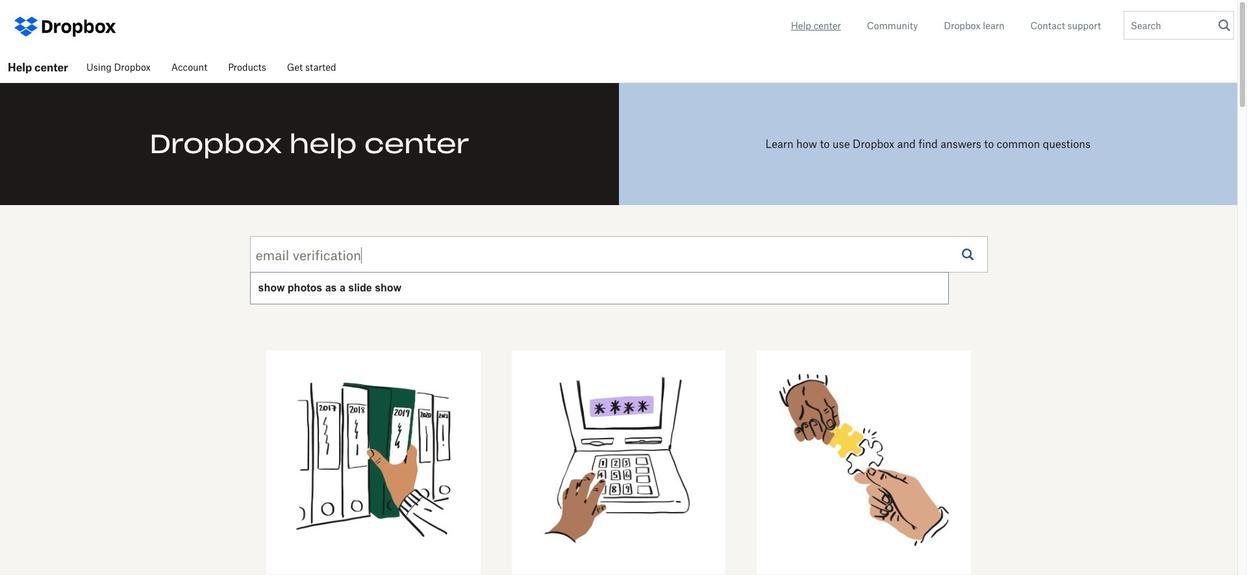 Task type: vqa. For each thing, say whether or not it's contained in the screenshot.
search field
yes



Task type: locate. For each thing, give the bounding box(es) containing it.
1 horizontal spatial search text field
[[1125, 12, 1216, 39]]

None search field
[[250, 237, 958, 305]]

clear image
[[1216, 21, 1225, 31]]

None search field
[[1125, 12, 1225, 43]]

Search text field
[[1125, 12, 1216, 39], [250, 237, 948, 274]]

search image
[[1219, 19, 1231, 31], [962, 249, 974, 261], [962, 249, 974, 261]]

1 vertical spatial search text field
[[250, 237, 948, 274]]

0 horizontal spatial search text field
[[250, 237, 948, 274]]

search image
[[1219, 19, 1231, 31]]

0 vertical spatial search text field
[[1125, 12, 1216, 39]]

search image for clear icon
[[962, 249, 974, 261]]

search image for clear image
[[1219, 19, 1231, 31]]

search text field for clear icon
[[250, 237, 948, 274]]



Task type: describe. For each thing, give the bounding box(es) containing it.
dropbox image
[[39, 13, 117, 39]]

search text field for clear image
[[1125, 12, 1216, 39]]

clear image
[[948, 251, 958, 261]]

show photos as a slide show option
[[250, 273, 948, 304]]



